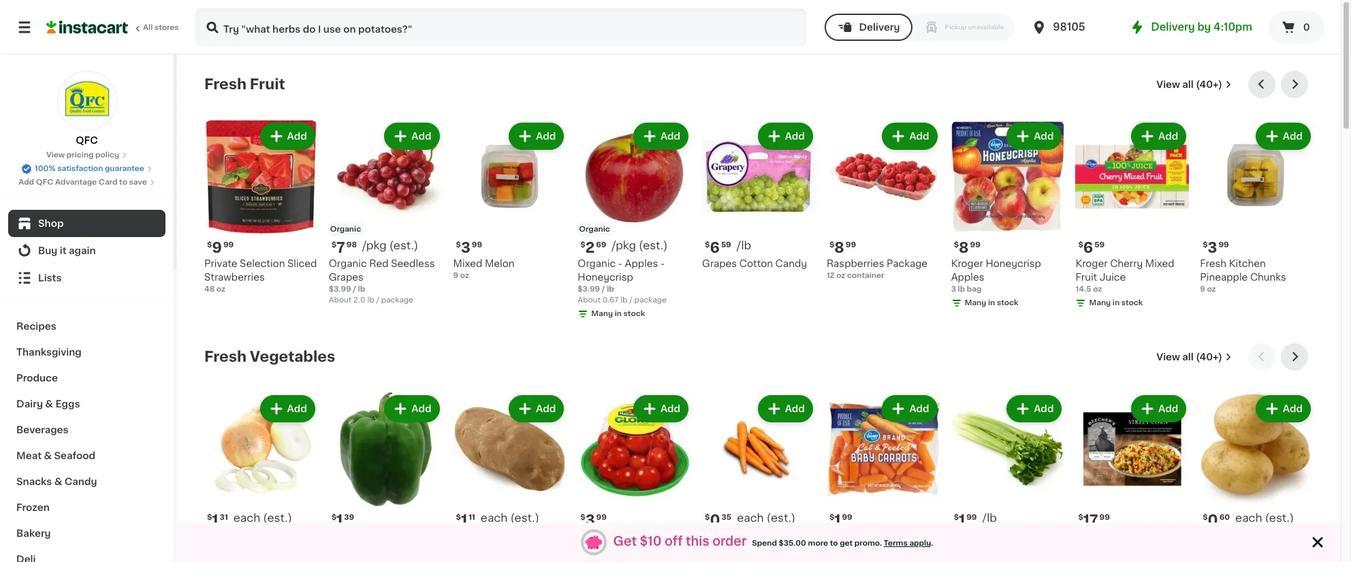 Task type: describe. For each thing, give the bounding box(es) containing it.
add for mixed melon
[[536, 131, 556, 141]]

$1.39
[[702, 544, 723, 552]]

12
[[827, 272, 835, 279]]

many for 8
[[965, 299, 987, 306]]

$3.99 inside organic - apples - honeycrisp $3.99 / lb about 0.67 lb / package
[[578, 285, 600, 293]]

$ 17 99
[[1079, 513, 1110, 527]]

package
[[887, 259, 928, 268]]

view all (40+) for 17
[[1157, 352, 1223, 362]]

31
[[220, 514, 228, 521]]

lb right "0.67"
[[621, 296, 628, 304]]

recipes link
[[8, 313, 166, 339]]

it
[[60, 246, 67, 255]]

policy
[[95, 151, 119, 159]]

add button for kroger mini peeled carrots
[[884, 397, 937, 421]]

about inside organic red seedless grapes $3.99 / lb about 2.0 lb / package
[[329, 296, 352, 304]]

add for grapes   cotton candy
[[785, 131, 805, 141]]

delivery by 4:10pm link
[[1130, 19, 1253, 35]]

buy
[[38, 246, 57, 255]]

save
[[129, 178, 147, 186]]

naturesweet glorys® cherry tomatoes
[[578, 531, 680, 554]]

add button for kroger honeycrisp apples
[[1008, 124, 1061, 149]]

terms
[[884, 540, 908, 547]]

.
[[931, 540, 934, 547]]

stock for 6
[[1122, 299, 1143, 306]]

again
[[69, 246, 96, 255]]

oz inside raspberries package 12 oz container
[[837, 272, 846, 279]]

2
[[586, 240, 595, 255]]

organic up 69
[[579, 225, 610, 233]]

juice
[[1100, 272, 1126, 282]]

seafood
[[54, 451, 95, 461]]

(est.) for $ 0 35
[[767, 512, 796, 523]]

fruit inside kroger cherry mixed fruit juice 14.5 oz
[[1076, 272, 1098, 282]]

/ right 2.0
[[376, 296, 379, 304]]

/ inside carrots $1.39 / lb
[[725, 544, 728, 552]]

9 inside mixed melon 9 oz
[[453, 272, 459, 279]]

apples for honeycrisp
[[625, 259, 658, 268]]

add button for organic - apples - honeycrisp
[[635, 124, 687, 149]]

/ up "0.67"
[[602, 285, 605, 293]]

organic inside organic - apples - honeycrisp $3.99 / lb about 0.67 lb / package
[[578, 259, 616, 268]]

fresh fruit
[[204, 77, 285, 91]]

organic up 98
[[330, 225, 361, 233]]

fresh for fresh kitchen pineapple chunks 9 oz
[[1201, 259, 1227, 268]]

/lb for 6
[[737, 240, 752, 251]]

each (est.) for $ 1 11
[[481, 512, 540, 523]]

each for $ 1 11
[[481, 512, 508, 523]]

shop link
[[8, 210, 166, 237]]

view pricing policy
[[46, 151, 119, 159]]

99 for raspberries package
[[846, 241, 856, 249]]

meat
[[16, 451, 42, 461]]

lb inside carrots $1.39 / lb
[[730, 544, 737, 552]]

$ 2 69
[[581, 240, 607, 255]]

each for $ 1 31
[[234, 512, 260, 523]]

99 for private selection sliced strawberries
[[223, 241, 234, 249]]

order
[[713, 536, 747, 548]]

add for organic red seedless grapes
[[412, 131, 432, 141]]

mixed inside kroger cherry mixed fruit juice 14.5 oz
[[1146, 259, 1175, 268]]

59 inside the '$6.59 per pound' element
[[721, 241, 732, 249]]

add button for mixed melon
[[510, 124, 563, 149]]

oz inside fresh kitchen pineapple chunks 9 oz
[[1208, 285, 1216, 293]]

lists
[[38, 273, 62, 283]]

$3.99 inside organic red seedless grapes $3.99 / lb about 2.0 lb / package
[[329, 285, 351, 293]]

$ 3 99 for fresh
[[1203, 240, 1230, 255]]

kroger for 6
[[1076, 259, 1108, 268]]

oz inside kroger cherry mixed fruit juice 14.5 oz
[[1094, 285, 1103, 293]]

many for 6
[[1090, 299, 1111, 306]]

add for kroger honeycrisp apples
[[1034, 131, 1054, 141]]

vegetables
[[250, 349, 335, 364]]

buy it again
[[38, 246, 96, 255]]

add button for kroger cherry mixed fruit juice
[[1133, 124, 1186, 149]]

buy it again link
[[8, 237, 166, 264]]

card
[[99, 178, 117, 186]]

all
[[143, 24, 153, 31]]

private
[[204, 259, 237, 268]]

cherry inside kroger cherry mixed fruit juice 14.5 oz
[[1111, 259, 1143, 268]]

$ 1 99 inside $1.99 per pound element
[[954, 513, 977, 527]]

stock for 8
[[997, 299, 1019, 306]]

0 vertical spatial carrots
[[702, 531, 738, 541]]

sliced
[[287, 259, 317, 268]]

/pkg for 7
[[362, 240, 387, 251]]

organic inside organic red seedless grapes $3.99 / lb about 2.0 lb / package
[[329, 259, 367, 268]]

& for meat
[[44, 451, 52, 461]]

delivery button
[[825, 14, 913, 41]]

organic - apples - honeycrisp $3.99 / lb about 0.67 lb / package
[[578, 259, 667, 304]]

about inside organic - apples - honeycrisp $3.99 / lb about 0.67 lb / package
[[578, 296, 601, 304]]

add for carrots
[[785, 404, 805, 414]]

98105 button
[[1032, 8, 1113, 46]]

honeycrisp inside "kroger honeycrisp apples 3 lb bag"
[[986, 259, 1042, 268]]

(40+) for 17
[[1196, 352, 1223, 362]]

2 $ 6 59 from the left
[[1079, 240, 1105, 255]]

69
[[596, 241, 607, 249]]

view inside view pricing policy link
[[46, 151, 65, 159]]

/pkg (est.) for 2
[[612, 240, 668, 251]]

7
[[337, 240, 345, 255]]

carrots inside kroger mini peeled carrots
[[827, 545, 863, 554]]

(est.) for $ 0 60
[[1266, 512, 1295, 523]]

snacks
[[16, 477, 52, 486]]

0 for $ 0 35
[[710, 513, 720, 527]]

lb inside "kroger honeycrisp apples 3 lb bag"
[[958, 285, 965, 293]]

view for 1
[[1157, 352, 1181, 362]]

fresh for fresh vegetables
[[204, 349, 247, 364]]

dairy
[[16, 399, 43, 409]]

to inside get $10 off this order spend $35.00 more to get promo. terms apply .
[[830, 540, 838, 547]]

kitchen
[[1230, 259, 1266, 268]]

snacks & candy
[[16, 477, 97, 486]]

100%
[[35, 165, 56, 172]]

pineapple
[[1201, 272, 1248, 282]]

in inside product group
[[615, 310, 622, 317]]

thanksgiving link
[[8, 339, 166, 365]]

candy for snacks & candy
[[65, 477, 97, 486]]

cotton
[[740, 259, 773, 268]]

produce
[[16, 373, 58, 383]]

delivery for delivery
[[859, 22, 900, 32]]

melon
[[485, 259, 515, 268]]

all for kroger cherry mixed fruit juice
[[1183, 80, 1194, 89]]

add qfc advantage card to save
[[18, 178, 147, 186]]

100% satisfaction guarantee
[[35, 165, 144, 172]]

seedless
[[391, 259, 435, 268]]

recipes
[[16, 322, 56, 331]]

frozen link
[[8, 495, 166, 521]]

1 6 from the left
[[710, 240, 720, 255]]

all stores link
[[46, 8, 180, 46]]

product group containing 7
[[329, 120, 443, 306]]

add for 17
[[1159, 404, 1179, 414]]

get
[[840, 540, 853, 547]]

$ 8 99 for kroger honeycrisp apples
[[954, 240, 981, 255]]

raspberries
[[827, 259, 885, 268]]

instacart logo image
[[46, 19, 128, 35]]

grapes   cotton candy
[[702, 259, 807, 268]]

add button for organic red seedless grapes
[[386, 124, 438, 149]]

satisfaction
[[57, 165, 103, 172]]

$ 0 60
[[1203, 513, 1230, 527]]

view for organic red seedless grapes
[[1157, 80, 1181, 89]]

2 1 from the left
[[337, 513, 343, 527]]

$ 1 39
[[332, 513, 354, 527]]

4:10pm
[[1214, 22, 1253, 32]]

naturesweet
[[578, 531, 640, 541]]

add button for 17
[[1133, 397, 1186, 421]]

$1.31 each (estimated) element
[[204, 511, 318, 529]]

each for $ 0 60
[[1236, 512, 1263, 523]]

/pkg for 2
[[612, 240, 636, 251]]

private selection sliced strawberries 48 oz
[[204, 259, 317, 293]]

spend
[[752, 540, 777, 547]]

add button for 1
[[386, 397, 438, 421]]

17
[[1084, 513, 1099, 527]]

$ inside $ 1 11
[[456, 514, 461, 521]]

14.5
[[1076, 285, 1092, 293]]

3 for naturesweet glorys® cherry tomatoes
[[586, 513, 595, 527]]

kroger mini peeled carrots
[[827, 531, 917, 554]]

4 1 from the left
[[835, 513, 841, 527]]

/lb for 1
[[983, 512, 997, 523]]

(est.) for $ 7 98
[[389, 240, 418, 251]]

view all (40+) button for 17
[[1152, 343, 1238, 371]]

add for raspberries package
[[910, 131, 930, 141]]

add button for raspberries package
[[884, 124, 937, 149]]

meat & seafood
[[16, 451, 95, 461]]

chunks
[[1251, 272, 1287, 282]]

$10
[[640, 536, 662, 548]]

add button for naturesweet glorys® cherry tomatoes
[[635, 397, 687, 421]]

tomatoes
[[613, 545, 660, 554]]

close image
[[1310, 534, 1326, 550]]

get $10 off this order status
[[608, 535, 939, 549]]

this
[[686, 536, 710, 548]]

0 inside "button"
[[1304, 22, 1311, 32]]

$ inside "$ 9 99"
[[207, 241, 212, 249]]

each (est.) for $ 0 60
[[1236, 512, 1295, 523]]

fresh kitchen pineapple chunks 9 oz
[[1201, 259, 1287, 293]]

all for 17
[[1183, 352, 1194, 362]]

view pricing policy link
[[46, 150, 127, 161]]

$ 8 99 for raspberries package
[[830, 240, 856, 255]]

& for dairy
[[45, 399, 53, 409]]

cherry inside the naturesweet glorys® cherry tomatoes
[[578, 545, 611, 554]]



Task type: locate. For each thing, give the bounding box(es) containing it.
2 8 from the left
[[959, 240, 969, 255]]

about
[[329, 296, 352, 304], [578, 296, 601, 304]]

many
[[965, 299, 987, 306], [1090, 299, 1111, 306], [592, 310, 613, 317]]

2 vertical spatial 9
[[1201, 285, 1206, 293]]

3 for mixed melon
[[461, 240, 471, 255]]

0 horizontal spatial $ 1 99
[[830, 513, 853, 527]]

add for fresh kitchen pineapple chunks
[[1283, 131, 1303, 141]]

in
[[989, 299, 996, 306], [1113, 299, 1120, 306], [615, 310, 622, 317]]

/pkg up red in the left of the page
[[362, 240, 387, 251]]

1
[[212, 513, 218, 527], [337, 513, 343, 527], [461, 513, 467, 527], [835, 513, 841, 527], [959, 513, 966, 527]]

0 vertical spatial &
[[45, 399, 53, 409]]

kroger inside kroger mini peeled carrots
[[827, 531, 859, 541]]

1 horizontal spatial /pkg (est.)
[[612, 240, 668, 251]]

$3.99 down 7
[[329, 285, 351, 293]]

$ 8 99 up "kroger honeycrisp apples 3 lb bag"
[[954, 240, 981, 255]]

each for $ 0 35
[[737, 512, 764, 523]]

kroger inside "kroger honeycrisp apples 3 lb bag"
[[952, 259, 984, 268]]

about left 2.0
[[329, 296, 352, 304]]

fresh inside fresh kitchen pineapple chunks 9 oz
[[1201, 259, 1227, 268]]

0 horizontal spatial 6
[[710, 240, 720, 255]]

2 package from the left
[[635, 296, 667, 304]]

shop
[[38, 219, 64, 228]]

&
[[45, 399, 53, 409], [44, 451, 52, 461], [54, 477, 62, 486]]

$ 1 31
[[207, 513, 228, 527]]

/lb
[[737, 240, 752, 251], [983, 512, 997, 523]]

1 item carousel region from the top
[[204, 71, 1314, 332]]

to down guarantee
[[119, 178, 127, 186]]

beverages link
[[8, 417, 166, 443]]

kroger inside kroger cherry mixed fruit juice 14.5 oz
[[1076, 259, 1108, 268]]

add
[[287, 131, 307, 141], [412, 131, 432, 141], [536, 131, 556, 141], [661, 131, 681, 141], [785, 131, 805, 141], [910, 131, 930, 141], [1034, 131, 1054, 141], [1159, 131, 1179, 141], [1283, 131, 1303, 141], [18, 178, 34, 186], [287, 404, 307, 414], [412, 404, 432, 414], [536, 404, 556, 414], [661, 404, 681, 414], [785, 404, 805, 414], [910, 404, 930, 414], [1034, 404, 1054, 414], [1159, 404, 1179, 414], [1283, 404, 1303, 414]]

kroger up juice
[[1076, 259, 1108, 268]]

0 horizontal spatial many in stock
[[592, 310, 645, 317]]

0 vertical spatial view all (40+)
[[1157, 80, 1223, 89]]

view all (40+) button
[[1152, 71, 1238, 98], [1152, 343, 1238, 371]]

1 horizontal spatial 9
[[453, 272, 459, 279]]

item carousel region containing fresh fruit
[[204, 71, 1314, 332]]

6 up grapes   cotton candy
[[710, 240, 720, 255]]

apples down $2.69 per package (estimated) element
[[625, 259, 658, 268]]

$ 6 59 up grapes   cotton candy
[[705, 240, 732, 255]]

2 each from the left
[[737, 512, 764, 523]]

2 vertical spatial &
[[54, 477, 62, 486]]

mixed inside mixed melon 9 oz
[[453, 259, 483, 268]]

many in stock inside product group
[[592, 310, 645, 317]]

all stores
[[143, 24, 179, 31]]

99 for mixed melon
[[472, 241, 482, 249]]

2 horizontal spatial 9
[[1201, 285, 1206, 293]]

$6.59 per pound element
[[702, 239, 816, 257]]

100% satisfaction guarantee button
[[21, 161, 153, 174]]

$1.99 per pound element
[[952, 511, 1065, 529]]

1 horizontal spatial 6
[[1084, 240, 1094, 255]]

3 each (est.) from the left
[[481, 512, 540, 523]]

apples inside organic - apples - honeycrisp $3.99 / lb about 0.67 lb / package
[[625, 259, 658, 268]]

5 1 from the left
[[959, 513, 966, 527]]

98
[[347, 241, 357, 249]]

glorys®
[[643, 531, 680, 541]]

2 about from the left
[[578, 296, 601, 304]]

1 $ 1 99 from the left
[[830, 513, 853, 527]]

& for snacks
[[54, 477, 62, 486]]

each (est.) for $ 0 35
[[737, 512, 796, 523]]

39
[[344, 514, 354, 521]]

1 view all (40+) button from the top
[[1152, 71, 1238, 98]]

guarantee
[[105, 165, 144, 172]]

stock
[[997, 299, 1019, 306], [1122, 299, 1143, 306], [624, 310, 645, 317]]

1 /pkg from the left
[[362, 240, 387, 251]]

product group containing 2
[[578, 120, 692, 322]]

2 view all (40+) from the top
[[1157, 352, 1223, 362]]

(est.) inside $0.60 each (estimated) element
[[1266, 512, 1295, 523]]

add for kroger cherry mixed fruit juice
[[1159, 131, 1179, 141]]

$1.11 each (estimated) element
[[453, 511, 567, 529]]

99 for kroger honeycrisp apples
[[971, 241, 981, 249]]

lb up 2.0
[[358, 285, 365, 293]]

0 vertical spatial (40+)
[[1196, 80, 1223, 89]]

candy down seafood
[[65, 477, 97, 486]]

apples
[[625, 259, 658, 268], [952, 272, 985, 282]]

off
[[665, 536, 683, 548]]

many down bag
[[965, 299, 987, 306]]

$ 3 99 up the pineapple
[[1203, 240, 1230, 255]]

1 horizontal spatial to
[[830, 540, 838, 547]]

organic down $ 7 98
[[329, 259, 367, 268]]

1 vertical spatial item carousel region
[[204, 343, 1314, 562]]

grapes up 2.0
[[329, 272, 364, 282]]

many in stock down bag
[[965, 299, 1019, 306]]

qfc down 100%
[[36, 178, 53, 186]]

1 horizontal spatial grapes
[[702, 259, 737, 268]]

$ 6 59 up juice
[[1079, 240, 1105, 255]]

organic red seedless grapes $3.99 / lb about 2.0 lb / package
[[329, 259, 435, 304]]

4 each (est.) from the left
[[1236, 512, 1295, 523]]

cherry up juice
[[1111, 259, 1143, 268]]

$ inside '$ 0 35'
[[705, 514, 710, 521]]

2 horizontal spatial in
[[1113, 299, 1120, 306]]

1 horizontal spatial $ 8 99
[[954, 240, 981, 255]]

0 vertical spatial view
[[1157, 80, 1181, 89]]

99 for fresh kitchen pineapple chunks
[[1219, 241, 1230, 249]]

8 for kroger honeycrisp apples
[[959, 240, 969, 255]]

1 vertical spatial fruit
[[1076, 272, 1098, 282]]

promo.
[[855, 540, 882, 547]]

1 vertical spatial view
[[46, 151, 65, 159]]

2 $3.99 from the left
[[578, 285, 600, 293]]

3 up naturesweet
[[586, 513, 595, 527]]

$ inside $ 1 39
[[332, 514, 337, 521]]

advantage
[[55, 178, 97, 186]]

1 horizontal spatial cherry
[[1111, 259, 1143, 268]]

(est.) inside $1.11 each (estimated) element
[[511, 512, 540, 523]]

dairy & eggs
[[16, 399, 80, 409]]

many inside product group
[[592, 310, 613, 317]]

9 inside product group
[[212, 240, 222, 255]]

1 horizontal spatial many in stock
[[965, 299, 1019, 306]]

oz
[[460, 272, 469, 279], [837, 272, 846, 279], [217, 285, 226, 293], [1094, 285, 1103, 293], [1208, 285, 1216, 293]]

add for private selection sliced strawberries
[[287, 131, 307, 141]]

each right 31
[[234, 512, 260, 523]]

each inside "element"
[[737, 512, 764, 523]]

$2.69 per package (estimated) element
[[578, 239, 692, 257]]

many in stock down juice
[[1090, 299, 1143, 306]]

many down "0.67"
[[592, 310, 613, 317]]

bag
[[967, 285, 982, 293]]

0 vertical spatial honeycrisp
[[986, 259, 1042, 268]]

35
[[722, 514, 732, 521]]

(est.) up organic - apples - honeycrisp $3.99 / lb about 0.67 lb / package
[[639, 240, 668, 251]]

1 $ 8 99 from the left
[[830, 240, 856, 255]]

0 horizontal spatial to
[[119, 178, 127, 186]]

$ 3 99 for mixed
[[456, 240, 482, 255]]

in for 8
[[989, 299, 996, 306]]

/pkg (est.) right 69
[[612, 240, 668, 251]]

0 horizontal spatial $ 3 99
[[456, 240, 482, 255]]

1 horizontal spatial qfc
[[76, 136, 98, 145]]

2 item carousel region from the top
[[204, 343, 1314, 562]]

2 all from the top
[[1183, 352, 1194, 362]]

99 for kroger mini peeled carrots
[[842, 514, 853, 521]]

$ inside $ 17 99
[[1079, 514, 1084, 521]]

0 horizontal spatial mixed
[[453, 259, 483, 268]]

fresh vegetables
[[204, 349, 335, 364]]

2 /pkg (est.) from the left
[[612, 240, 668, 251]]

99 for naturesweet glorys® cherry tomatoes
[[597, 514, 607, 521]]

0 horizontal spatial fruit
[[250, 77, 285, 91]]

2 horizontal spatial many in stock
[[1090, 299, 1143, 306]]

/pkg
[[362, 240, 387, 251], [612, 240, 636, 251]]

& right the meat
[[44, 451, 52, 461]]

0 horizontal spatial many
[[592, 310, 613, 317]]

98105
[[1053, 22, 1086, 32]]

$ inside '$ 1 31'
[[207, 514, 212, 521]]

(est.) for $ 1 31
[[263, 512, 292, 523]]

product group containing 17
[[1076, 392, 1190, 562]]

0 horizontal spatial stock
[[624, 310, 645, 317]]

1 horizontal spatial 8
[[959, 240, 969, 255]]

many in stock for 8
[[965, 299, 1019, 306]]

each right 60
[[1236, 512, 1263, 523]]

kroger up bag
[[952, 259, 984, 268]]

about left "0.67"
[[578, 296, 601, 304]]

2 horizontal spatial 0
[[1304, 22, 1311, 32]]

1 horizontal spatial in
[[989, 299, 996, 306]]

3 up mixed melon 9 oz
[[461, 240, 471, 255]]

-
[[618, 259, 623, 268], [661, 259, 665, 268]]

candy inside main content
[[776, 259, 807, 268]]

3 each from the left
[[481, 512, 508, 523]]

snacks & candy link
[[8, 469, 166, 495]]

terms apply button
[[884, 539, 931, 549]]

fresh for fresh fruit
[[204, 77, 247, 91]]

mixed melon 9 oz
[[453, 259, 515, 279]]

honeycrisp
[[986, 259, 1042, 268], [578, 272, 633, 282]]

2 /pkg from the left
[[612, 240, 636, 251]]

delivery for delivery by 4:10pm
[[1152, 22, 1195, 32]]

cherry
[[1111, 259, 1143, 268], [578, 545, 611, 554]]

& right snacks
[[54, 477, 62, 486]]

apples for lb
[[952, 272, 985, 282]]

1 view all (40+) from the top
[[1157, 80, 1223, 89]]

1 horizontal spatial delivery
[[1152, 22, 1195, 32]]

service type group
[[825, 14, 1015, 41]]

$0.35 each (estimated) element
[[702, 511, 816, 529]]

2 vertical spatial view
[[1157, 352, 1181, 362]]

0 vertical spatial view all (40+) button
[[1152, 71, 1238, 98]]

1 vertical spatial /lb
[[983, 512, 997, 523]]

many in stock down "0.67"
[[592, 310, 645, 317]]

each (est.) right 11
[[481, 512, 540, 523]]

$ 3 99 up naturesweet
[[581, 513, 607, 527]]

(est.) for $ 2 69
[[639, 240, 668, 251]]

(est.) inside the $7.98 per package (estimated) element
[[389, 240, 418, 251]]

oz inside mixed melon 9 oz
[[460, 272, 469, 279]]

in down juice
[[1113, 299, 1120, 306]]

2 $ 1 99 from the left
[[954, 513, 977, 527]]

99 inside "$ 9 99"
[[223, 241, 234, 249]]

carrots up $1.39
[[702, 531, 738, 541]]

(est.) right 31
[[263, 512, 292, 523]]

1 horizontal spatial package
[[635, 296, 667, 304]]

$ 8 99 up raspberries at top right
[[830, 240, 856, 255]]

0 vertical spatial item carousel region
[[204, 71, 1314, 332]]

grapes inside organic red seedless grapes $3.99 / lb about 2.0 lb / package
[[329, 272, 364, 282]]

/pkg (est.) for 7
[[362, 240, 418, 251]]

1 horizontal spatial $ 6 59
[[1079, 240, 1105, 255]]

0 horizontal spatial /pkg (est.)
[[362, 240, 418, 251]]

container
[[848, 272, 885, 279]]

2 59 from the left
[[1095, 241, 1105, 249]]

each (est.) inside $0.60 each (estimated) element
[[1236, 512, 1295, 523]]

each (est.) right 31
[[234, 512, 292, 523]]

0 horizontal spatial qfc
[[36, 178, 53, 186]]

2 - from the left
[[661, 259, 665, 268]]

0 vertical spatial candy
[[776, 259, 807, 268]]

& left eggs
[[45, 399, 53, 409]]

$ inside $ 0 60
[[1203, 514, 1208, 521]]

add button for grapes   cotton candy
[[759, 124, 812, 149]]

99 inside $ 17 99
[[1100, 514, 1110, 521]]

add button for private selection sliced strawberries
[[261, 124, 314, 149]]

2 view all (40+) button from the top
[[1152, 343, 1238, 371]]

each right 11
[[481, 512, 508, 523]]

1 horizontal spatial candy
[[776, 259, 807, 268]]

60
[[1220, 514, 1230, 521]]

(est.) for $ 1 11
[[511, 512, 540, 523]]

/pkg (est.) up red in the left of the page
[[362, 240, 418, 251]]

0 horizontal spatial apples
[[625, 259, 658, 268]]

2 $ 8 99 from the left
[[954, 240, 981, 255]]

0 horizontal spatial delivery
[[859, 22, 900, 32]]

2 horizontal spatial many
[[1090, 299, 1111, 306]]

kroger for 8
[[952, 259, 984, 268]]

each right "35"
[[737, 512, 764, 523]]

get $10 off this order spend $35.00 more to get promo. terms apply .
[[614, 536, 934, 548]]

/lb inside $1.99 per pound element
[[983, 512, 997, 523]]

1 about from the left
[[329, 296, 352, 304]]

strawberries
[[204, 272, 265, 282]]

1 mixed from the left
[[453, 259, 483, 268]]

0 vertical spatial cherry
[[1111, 259, 1143, 268]]

(est.) inside $1.31 each (estimated) element
[[263, 512, 292, 523]]

1 $ 6 59 from the left
[[705, 240, 732, 255]]

0 vertical spatial 9
[[212, 240, 222, 255]]

/pkg (est.) inside the $7.98 per package (estimated) element
[[362, 240, 418, 251]]

many down 14.5
[[1090, 299, 1111, 306]]

lb right $1.39
[[730, 544, 737, 552]]

None search field
[[195, 8, 808, 46]]

/ right $1.39
[[725, 544, 728, 552]]

kroger honeycrisp apples 3 lb bag
[[952, 259, 1042, 293]]

0 vertical spatial grapes
[[702, 259, 737, 268]]

0 horizontal spatial $ 6 59
[[705, 240, 732, 255]]

1 - from the left
[[618, 259, 623, 268]]

2 vertical spatial fresh
[[204, 349, 247, 364]]

more
[[808, 540, 828, 547]]

1 horizontal spatial /lb
[[983, 512, 997, 523]]

/pkg inside the $7.98 per package (estimated) element
[[362, 240, 387, 251]]

lb right 2.0
[[367, 296, 374, 304]]

/ up 2.0
[[353, 285, 356, 293]]

each (est.) up get $10 off this order spend $35.00 more to get promo. terms apply .
[[737, 512, 796, 523]]

oz inside private selection sliced strawberries 48 oz
[[217, 285, 226, 293]]

0 horizontal spatial carrots
[[702, 531, 738, 541]]

lb up "0.67"
[[607, 285, 614, 293]]

0 inside "element"
[[710, 513, 720, 527]]

0 horizontal spatial grapes
[[329, 272, 364, 282]]

view all (40+) for kroger cherry mixed fruit juice
[[1157, 80, 1223, 89]]

product group
[[204, 120, 318, 295], [329, 120, 443, 306], [453, 120, 567, 281], [578, 120, 692, 322], [702, 120, 816, 270], [827, 120, 941, 281], [952, 120, 1065, 311], [1076, 120, 1190, 311], [1201, 120, 1314, 295], [204, 392, 318, 562], [329, 392, 443, 543], [453, 392, 567, 562], [578, 392, 692, 562], [702, 392, 816, 562], [827, 392, 941, 562], [952, 392, 1065, 559], [1076, 392, 1190, 562], [1201, 392, 1314, 562]]

0 horizontal spatial 59
[[721, 241, 732, 249]]

apples inside "kroger honeycrisp apples 3 lb bag"
[[952, 272, 985, 282]]

0 for $ 0 60
[[1208, 513, 1219, 527]]

1 vertical spatial grapes
[[329, 272, 364, 282]]

0 vertical spatial fresh
[[204, 77, 247, 91]]

get
[[614, 536, 637, 548]]

candy
[[776, 259, 807, 268], [65, 477, 97, 486]]

(est.) inside $0.35 each (estimated) "element"
[[767, 512, 796, 523]]

$ inside $ 7 98
[[332, 241, 337, 249]]

frozen
[[16, 503, 50, 512]]

add for kroger mini peeled carrots
[[910, 404, 930, 414]]

honeycrisp inside organic - apples - honeycrisp $3.99 / lb about 0.67 lb / package
[[578, 272, 633, 282]]

1 horizontal spatial about
[[578, 296, 601, 304]]

1 /pkg (est.) from the left
[[362, 240, 418, 251]]

1 for $1.31 each (estimated) element
[[212, 513, 218, 527]]

1 each from the left
[[234, 512, 260, 523]]

1 $3.99 from the left
[[329, 285, 351, 293]]

(est.) right 60
[[1266, 512, 1295, 523]]

0 vertical spatial qfc
[[76, 136, 98, 145]]

1 horizontal spatial apples
[[952, 272, 985, 282]]

add for naturesweet glorys® cherry tomatoes
[[661, 404, 681, 414]]

qfc link
[[57, 71, 117, 147]]

each
[[234, 512, 260, 523], [737, 512, 764, 523], [481, 512, 508, 523], [1236, 512, 1263, 523]]

candy right cotton
[[776, 259, 807, 268]]

each (est.) for $ 1 31
[[234, 512, 292, 523]]

each (est.)
[[234, 512, 292, 523], [737, 512, 796, 523], [481, 512, 540, 523], [1236, 512, 1295, 523]]

0 horizontal spatial package
[[381, 296, 414, 304]]

qfc
[[76, 136, 98, 145], [36, 178, 53, 186]]

1 for $1.99 per pound element
[[959, 513, 966, 527]]

/pkg inside $2.69 per package (estimated) element
[[612, 240, 636, 251]]

4 each from the left
[[1236, 512, 1263, 523]]

main content
[[177, 55, 1341, 562]]

kroger left mini
[[827, 531, 859, 541]]

59 up grapes   cotton candy
[[721, 241, 732, 249]]

(est.) up get $10 off this order spend $35.00 more to get promo. terms apply .
[[767, 512, 796, 523]]

eggs
[[55, 399, 80, 409]]

organic down $ 2 69
[[578, 259, 616, 268]]

lb left bag
[[958, 285, 965, 293]]

(est.) right 11
[[511, 512, 540, 523]]

0 horizontal spatial 0
[[710, 513, 720, 527]]

1 horizontal spatial mixed
[[1146, 259, 1175, 268]]

2.0
[[354, 296, 366, 304]]

view
[[1157, 80, 1181, 89], [46, 151, 65, 159], [1157, 352, 1181, 362]]

0 vertical spatial all
[[1183, 80, 1194, 89]]

1 horizontal spatial honeycrisp
[[986, 259, 1042, 268]]

1 package from the left
[[381, 296, 414, 304]]

1 1 from the left
[[212, 513, 218, 527]]

candy for grapes   cotton candy
[[776, 259, 807, 268]]

1 vertical spatial all
[[1183, 352, 1194, 362]]

/pkg (est.) inside $2.69 per package (estimated) element
[[612, 240, 668, 251]]

2 6 from the left
[[1084, 240, 1094, 255]]

1 horizontal spatial stock
[[997, 299, 1019, 306]]

thanksgiving
[[16, 347, 82, 357]]

3 1 from the left
[[461, 513, 467, 527]]

main content containing fresh fruit
[[177, 55, 1341, 562]]

selection
[[240, 259, 285, 268]]

(40+) for kroger cherry mixed fruit juice
[[1196, 80, 1223, 89]]

each (est.) right 60
[[1236, 512, 1295, 523]]

1 each (est.) from the left
[[234, 512, 292, 523]]

2 mixed from the left
[[1146, 259, 1175, 268]]

delivery by 4:10pm
[[1152, 22, 1253, 32]]

0 horizontal spatial kroger
[[827, 531, 859, 541]]

$ 1 11
[[456, 513, 475, 527]]

many in stock for 6
[[1090, 299, 1143, 306]]

apply
[[910, 540, 931, 547]]

carrots $1.39 / lb
[[702, 531, 738, 552]]

0 vertical spatial apples
[[625, 259, 658, 268]]

0 horizontal spatial /pkg
[[362, 240, 387, 251]]

0 horizontal spatial /lb
[[737, 240, 752, 251]]

(est.) up seedless
[[389, 240, 418, 251]]

59 up juice
[[1095, 241, 1105, 249]]

1 vertical spatial fresh
[[1201, 259, 1227, 268]]

2 (40+) from the top
[[1196, 352, 1223, 362]]

grapes
[[702, 259, 737, 268], [329, 272, 364, 282]]

0 horizontal spatial cherry
[[578, 545, 611, 554]]

add button for fresh kitchen pineapple chunks
[[1257, 124, 1310, 149]]

package
[[381, 296, 414, 304], [635, 296, 667, 304]]

1 (40+) from the top
[[1196, 80, 1223, 89]]

package right "0.67"
[[635, 296, 667, 304]]

1 vertical spatial (40+)
[[1196, 352, 1223, 362]]

0 vertical spatial to
[[119, 178, 127, 186]]

add qfc advantage card to save link
[[18, 177, 155, 188]]

0 horizontal spatial about
[[329, 296, 352, 304]]

0 horizontal spatial candy
[[65, 477, 97, 486]]

/ right "0.67"
[[630, 296, 633, 304]]

delivery inside button
[[859, 22, 900, 32]]

stock down kroger cherry mixed fruit juice 14.5 oz
[[1122, 299, 1143, 306]]

1 for $1.11 each (estimated) element
[[461, 513, 467, 527]]

0 horizontal spatial in
[[615, 310, 622, 317]]

$0.60 each (estimated) element
[[1201, 511, 1314, 529]]

/pkg right 69
[[612, 240, 636, 251]]

0 horizontal spatial -
[[618, 259, 623, 268]]

1 horizontal spatial /pkg
[[612, 240, 636, 251]]

to left get
[[830, 540, 838, 547]]

2 horizontal spatial $ 3 99
[[1203, 240, 1230, 255]]

3 for fresh kitchen pineapple chunks
[[1208, 240, 1218, 255]]

$ inside $ 2 69
[[581, 241, 586, 249]]

1 horizontal spatial 59
[[1095, 241, 1105, 249]]

in for 6
[[1113, 299, 1120, 306]]

1 vertical spatial cherry
[[578, 545, 611, 554]]

grapes left cotton
[[702, 259, 737, 268]]

9 inside fresh kitchen pineapple chunks 9 oz
[[1201, 285, 1206, 293]]

1 horizontal spatial $3.99
[[578, 285, 600, 293]]

add for organic - apples - honeycrisp
[[661, 131, 681, 141]]

stock down "kroger honeycrisp apples 3 lb bag"
[[997, 299, 1019, 306]]

$ 0 35
[[705, 513, 732, 527]]

package right 2.0
[[381, 296, 414, 304]]

3 inside "kroger honeycrisp apples 3 lb bag"
[[952, 285, 956, 293]]

in down "kroger honeycrisp apples 3 lb bag"
[[989, 299, 996, 306]]

(est.) inside $2.69 per package (estimated) element
[[639, 240, 668, 251]]

48
[[204, 285, 215, 293]]

8 up bag
[[959, 240, 969, 255]]

product group containing 9
[[204, 120, 318, 295]]

package inside organic - apples - honeycrisp $3.99 / lb about 0.67 lb / package
[[635, 296, 667, 304]]

view all (40+) button for kroger cherry mixed fruit juice
[[1152, 71, 1238, 98]]

add for 1
[[412, 404, 432, 414]]

2 each (est.) from the left
[[737, 512, 796, 523]]

8 up raspberries at top right
[[835, 240, 845, 255]]

1 vertical spatial apples
[[952, 272, 985, 282]]

stock down organic - apples - honeycrisp $3.99 / lb about 0.67 lb / package
[[624, 310, 645, 317]]

0 horizontal spatial $ 8 99
[[830, 240, 856, 255]]

apples up bag
[[952, 272, 985, 282]]

$7.98 per package (estimated) element
[[329, 239, 443, 257]]

0 horizontal spatial $3.99
[[329, 285, 351, 293]]

qfc logo image
[[57, 71, 117, 131]]

carrots down mini
[[827, 545, 863, 554]]

3 up the pineapple
[[1208, 240, 1218, 255]]

0 vertical spatial fruit
[[250, 77, 285, 91]]

0.67
[[603, 296, 619, 304]]

1 vertical spatial view all (40+) button
[[1152, 343, 1238, 371]]

1 horizontal spatial kroger
[[952, 259, 984, 268]]

Search field
[[196, 10, 806, 45]]

2 horizontal spatial kroger
[[1076, 259, 1108, 268]]

each (est.) inside $1.31 each (estimated) element
[[234, 512, 292, 523]]

/lb inside the '$6.59 per pound' element
[[737, 240, 752, 251]]

1 horizontal spatial $ 3 99
[[581, 513, 607, 527]]

item carousel region containing fresh vegetables
[[204, 343, 1314, 562]]

in down "0.67"
[[615, 310, 622, 317]]

cherry down naturesweet
[[578, 545, 611, 554]]

$ 3 99 up mixed melon 9 oz
[[456, 240, 482, 255]]

bakery link
[[8, 521, 166, 546]]

each (est.) inside $1.11 each (estimated) element
[[481, 512, 540, 523]]

1 all from the top
[[1183, 80, 1194, 89]]

0 horizontal spatial honeycrisp
[[578, 272, 633, 282]]

1 horizontal spatial fruit
[[1076, 272, 1098, 282]]

add button for carrots
[[759, 397, 812, 421]]

pricing
[[67, 151, 94, 159]]

$ 6 59 inside the '$6.59 per pound' element
[[705, 240, 732, 255]]

stock inside product group
[[624, 310, 645, 317]]

11
[[469, 514, 475, 521]]

dairy & eggs link
[[8, 391, 166, 417]]

qfc up view pricing policy link
[[76, 136, 98, 145]]

$3.99 down 2
[[578, 285, 600, 293]]

1 59 from the left
[[721, 241, 732, 249]]

carrots
[[702, 531, 738, 541], [827, 545, 863, 554]]

each (est.) inside $0.35 each (estimated) "element"
[[737, 512, 796, 523]]

1 vertical spatial qfc
[[36, 178, 53, 186]]

3 left bag
[[952, 285, 956, 293]]

6 up 14.5
[[1084, 240, 1094, 255]]

item carousel region
[[204, 71, 1314, 332], [204, 343, 1314, 562]]

1 8 from the left
[[835, 240, 845, 255]]

1 vertical spatial honeycrisp
[[578, 272, 633, 282]]

8 for raspberries package
[[835, 240, 845, 255]]

package inside organic red seedless grapes $3.99 / lb about 2.0 lb / package
[[381, 296, 414, 304]]

1 vertical spatial view all (40+)
[[1157, 352, 1223, 362]]



Task type: vqa. For each thing, say whether or not it's contained in the screenshot.
Buy It Again
yes



